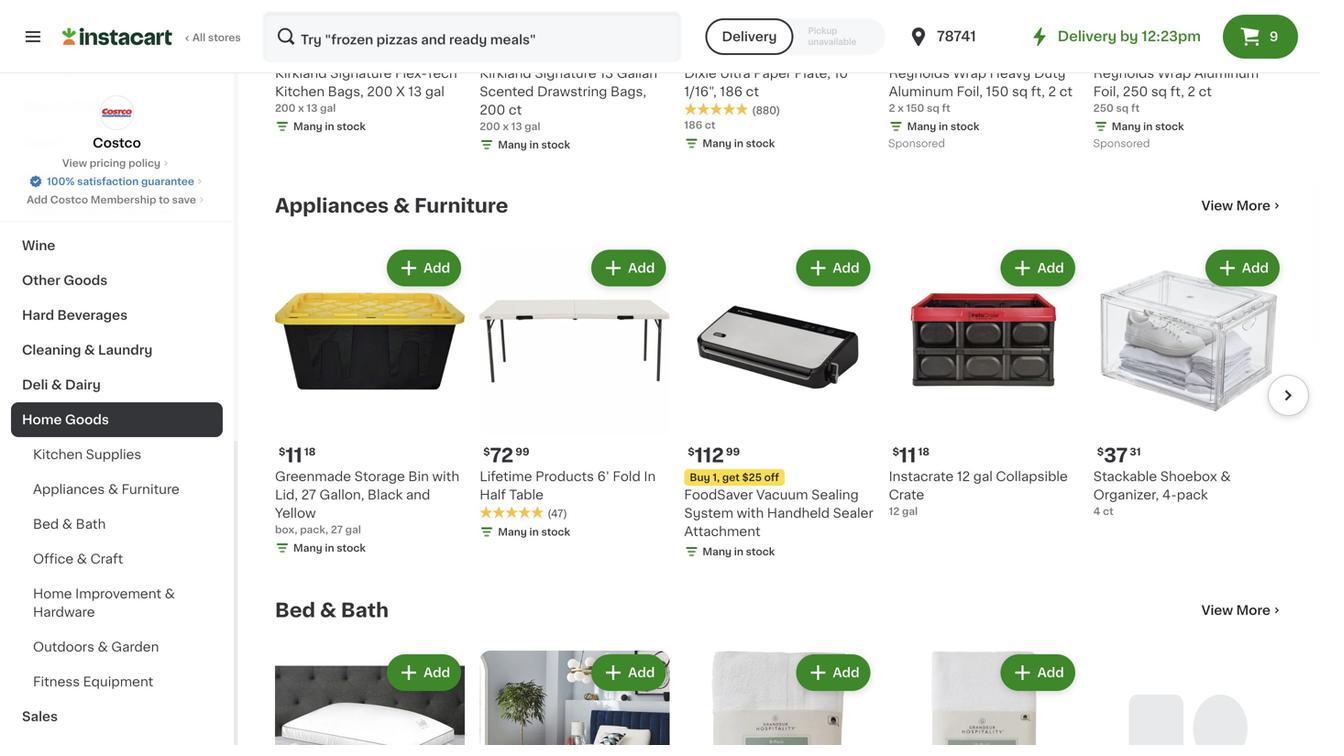 Task type: describe. For each thing, give the bounding box(es) containing it.
12:23pm
[[1142, 30, 1201, 43]]

to
[[159, 195, 170, 205]]

many in stock for lifetime products 6' fold in half table
[[498, 527, 570, 537]]

60
[[1131, 43, 1146, 54]]

add costco membership to save link
[[27, 193, 207, 207]]

100% satisfaction guarantee
[[47, 176, 194, 187]]

0 horizontal spatial 2
[[889, 103, 895, 113]]

foodsaver
[[684, 489, 753, 501]]

$ 28 60
[[1097, 43, 1146, 62]]

1/16",
[[684, 85, 717, 98]]

instacrate 12 gal collapsible crate 12 gal
[[889, 470, 1068, 517]]

$ for kirkland signature 13 gallan scented drawstring bags, 200 ct
[[483, 43, 490, 54]]

home improvement & hardware
[[33, 588, 175, 619]]

ultra
[[720, 67, 751, 80]]

organizer,
[[1094, 489, 1159, 501]]

many in stock for kirkland signature flex-tech kitchen bags, 200 x 13 gal
[[293, 121, 366, 131]]

signature for bags,
[[330, 67, 392, 80]]

many in stock down (880)
[[703, 138, 775, 148]]

health & personal care link
[[11, 193, 223, 228]]

21 for kirkland signature flex-tech kitchen bags, 200 x 13 gal
[[285, 43, 307, 62]]

ct inside reynolds wrap heavy duty aluminum foil, 150 sq ft, 2 ct 2 x 150 sq ft
[[1060, 85, 1073, 98]]

wine link
[[11, 228, 223, 263]]

gallan
[[617, 67, 657, 80]]

1 horizontal spatial appliances & furniture
[[275, 196, 508, 216]]

product group containing 24
[[889, 0, 1079, 154]]

goods for paper goods
[[64, 170, 108, 182]]

$ for greenmade storage bin with lid, 27 gallon, black and yellow
[[279, 447, 285, 457]]

service type group
[[705, 18, 886, 55]]

sq down 12:23pm at right
[[1151, 85, 1167, 98]]

1 horizontal spatial costco
[[93, 137, 141, 149]]

1 vertical spatial paper
[[22, 170, 61, 182]]

many for reynolds wrap heavy duty aluminum foil, 150 sq ft, 2 ct
[[907, 121, 936, 131]]

ct inside kirkland signature 13 gallan scented drawstring bags, 200 ct 200 x 13 gal
[[509, 104, 522, 116]]

garden
[[111, 641, 159, 654]]

99 for 72
[[515, 447, 529, 457]]

buy
[[690, 473, 710, 483]]

74
[[927, 43, 940, 54]]

13 left gallan
[[600, 67, 613, 80]]

78741
[[937, 30, 976, 43]]

reynolds for 250
[[1094, 67, 1155, 80]]

1 horizontal spatial 150
[[986, 85, 1009, 98]]

other goods
[[22, 274, 108, 287]]

flex-
[[395, 67, 426, 80]]

1 horizontal spatial 27
[[331, 525, 343, 535]]

bags, inside kirkland signature 13 gallan scented drawstring bags, 200 ct 200 x 13 gal
[[611, 85, 646, 98]]

stock for lifetime products 6' fold in half table
[[541, 527, 570, 537]]

gallon,
[[320, 489, 364, 501]]

product group containing 28
[[1094, 0, 1284, 154]]

fitness equipment link
[[11, 665, 223, 700]]

$25
[[742, 473, 762, 483]]

liquor link
[[11, 124, 223, 159]]

crate
[[889, 489, 924, 501]]

laundry
[[98, 344, 153, 357]]

$ inside $ 112 99
[[688, 447, 695, 457]]

1 vertical spatial 250
[[1094, 103, 1114, 113]]

kitchen supplies
[[33, 448, 141, 461]]

hard beverages
[[22, 309, 128, 322]]

0 horizontal spatial appliances & furniture
[[33, 483, 180, 496]]

$ for kirkland signature flex-tech kitchen bags, 200 x 13 gal
[[279, 43, 285, 54]]

many down 186 ct
[[703, 138, 732, 148]]

in down attachment
[[734, 547, 744, 557]]

13 down seller
[[307, 103, 318, 113]]

31
[[1130, 447, 1141, 457]]

1 horizontal spatial 2
[[1048, 85, 1056, 98]]

product group containing 37
[[1094, 246, 1284, 519]]

half
[[480, 489, 506, 501]]

186 inside dixie ultra paper plate, 10 1/16", 186 ct
[[720, 85, 743, 98]]

10
[[834, 67, 848, 80]]

sq down $ 28 60
[[1116, 103, 1129, 113]]

view pricing policy link
[[62, 156, 172, 171]]

instacart logo image
[[62, 26, 172, 48]]

item carousel region containing 11
[[249, 239, 1309, 570]]

home improvement & hardware link
[[11, 577, 223, 630]]

system
[[684, 507, 734, 520]]

stock down (880)
[[746, 138, 775, 148]]

in for reynolds wrap aluminum foil, 250 sq ft, 2 ct
[[1143, 121, 1153, 131]]

many in stock for reynolds wrap heavy duty aluminum foil, 150 sq ft, 2 ct
[[907, 121, 980, 131]]

1 vertical spatial bed
[[275, 601, 315, 620]]

1 horizontal spatial bed & bath link
[[275, 600, 389, 622]]

deli & dairy
[[22, 379, 101, 391]]

with inside foodsaver vacuum sealing system with handheld sealer attachment
[[737, 507, 764, 520]]

electronics link
[[11, 54, 223, 89]]

0 vertical spatial appliances & furniture link
[[275, 195, 508, 217]]

view more link for furniture
[[1202, 197, 1284, 215]]

stock down foodsaver vacuum sealing system with handheld sealer attachment
[[746, 547, 775, 557]]

satisfaction
[[77, 176, 139, 187]]

4-
[[1162, 489, 1177, 501]]

9 button
[[1223, 15, 1298, 59]]

vacuum
[[756, 489, 808, 501]]

$ for lifetime products 6' fold in half table
[[483, 447, 490, 457]]

with inside greenmade storage bin with lid, 27 gallon, black and yellow box, pack, 27 gal
[[432, 470, 459, 483]]

$ 11 18 for greenmade storage bin with lid, 27 gallon, black and yellow
[[279, 446, 316, 465]]

office & craft
[[33, 553, 123, 566]]

ft, inside reynolds wrap aluminum foil, 250 sq ft, 2 ct 250 sq ft
[[1170, 85, 1184, 98]]

craft
[[90, 553, 123, 566]]

costco link
[[93, 95, 141, 152]]

sealer
[[833, 507, 874, 520]]

beverages
[[57, 309, 128, 322]]

attachment
[[684, 525, 761, 538]]

improvement
[[75, 588, 161, 601]]

delivery by 12:23pm
[[1058, 30, 1201, 43]]

kitchen inside kirkland signature flex-tech kitchen bags, 200 x 13 gal 200 x 13 gal
[[275, 85, 325, 98]]

products
[[536, 470, 594, 483]]

1 vertical spatial 12
[[889, 506, 900, 517]]

beer
[[22, 100, 53, 113]]

equipment
[[83, 676, 153, 689]]

9
[[1270, 30, 1279, 43]]

many in stock for reynolds wrap aluminum foil, 250 sq ft, 2 ct
[[1112, 121, 1184, 131]]

gal down seller
[[320, 103, 336, 113]]

0 vertical spatial view
[[62, 158, 87, 168]]

$ 37 31
[[1097, 446, 1141, 465]]

$ 21 14 for kirkland signature 13 gallan scented drawstring bags, 200 ct
[[483, 43, 525, 62]]

delivery for delivery
[[722, 30, 777, 43]]

tech
[[426, 67, 457, 80]]

health & personal care
[[22, 204, 176, 217]]

other
[[22, 274, 60, 287]]

product group containing 72
[[480, 246, 670, 543]]

99 for 112
[[726, 447, 740, 457]]

sealing
[[812, 489, 859, 501]]

view for appliances & furniture
[[1202, 200, 1233, 212]]

1 vertical spatial bed & bath
[[275, 601, 389, 620]]

1 horizontal spatial furniture
[[414, 196, 508, 216]]

reynolds wrap aluminum foil, 250 sq ft, 2 ct 250 sq ft
[[1094, 67, 1259, 113]]

all stores link
[[62, 11, 242, 62]]

1 horizontal spatial 250
[[1123, 85, 1148, 98]]

gal left collapsible
[[973, 470, 993, 483]]

fold
[[613, 470, 641, 483]]

gal down crate
[[902, 506, 918, 517]]

paper inside dixie ultra paper plate, 10 1/16", 186 ct
[[754, 67, 791, 80]]

view more link for bath
[[1202, 601, 1284, 620]]

in for greenmade storage bin with lid, 27 gallon, black and yellow
[[325, 543, 334, 553]]

$ for reynolds wrap aluminum foil, 250 sq ft, 2 ct
[[1097, 43, 1104, 54]]

0 vertical spatial 27
[[301, 489, 316, 501]]

1 vertical spatial kitchen
[[33, 448, 83, 461]]

get
[[722, 473, 740, 483]]

sponsored badge image for aluminum
[[889, 139, 944, 149]]

hard
[[22, 309, 54, 322]]

reynolds wrap heavy duty aluminum foil, 150 sq ft, 2 ct 2 x 150 sq ft
[[889, 67, 1073, 113]]

reynolds for aluminum
[[889, 67, 950, 80]]

pack
[[1177, 489, 1208, 501]]

100%
[[47, 176, 75, 187]]

table
[[509, 489, 544, 501]]

duty
[[1034, 67, 1066, 80]]

24 74
[[899, 43, 940, 62]]

Search field
[[264, 13, 680, 61]]

sponsored badge image for 250
[[1094, 139, 1149, 149]]

supplies
[[86, 448, 141, 461]]

ct down '1/16",'
[[705, 120, 716, 130]]

112
[[695, 446, 724, 465]]

14 for kitchen
[[309, 43, 320, 54]]

stock for kirkland signature 13 gallan scented drawstring bags, 200 ct
[[541, 140, 570, 150]]

0 vertical spatial appliances
[[275, 196, 389, 216]]

pricing
[[90, 158, 126, 168]]

in for lifetime products 6' fold in half table
[[530, 527, 539, 537]]

$ 72 99
[[483, 446, 529, 465]]

in
[[644, 470, 656, 483]]

add costco membership to save
[[27, 195, 196, 205]]

view more for furniture
[[1202, 200, 1271, 212]]

0 horizontal spatial bed
[[33, 518, 59, 531]]

0 horizontal spatial bath
[[76, 518, 106, 531]]

$ 21 14 for kirkland signature flex-tech kitchen bags, 200 x 13 gal
[[279, 43, 320, 62]]

outdoors
[[33, 641, 94, 654]]

outdoors & garden
[[33, 641, 159, 654]]

many down attachment
[[703, 547, 732, 557]]



Task type: locate. For each thing, give the bounding box(es) containing it.
$ 21 14 up scented
[[483, 43, 525, 62]]

1 21 from the left
[[285, 43, 307, 62]]

2 kirkland from the left
[[480, 67, 532, 80]]

0 horizontal spatial wrap
[[953, 67, 987, 80]]

delivery left by on the right of page
[[1058, 30, 1117, 43]]

$ up instacrate
[[893, 447, 899, 457]]

stock for reynolds wrap aluminum foil, 250 sq ft, 2 ct
[[1155, 121, 1184, 131]]

0 horizontal spatial 186
[[684, 120, 702, 130]]

1 horizontal spatial appliances
[[275, 196, 389, 216]]

12 down crate
[[889, 506, 900, 517]]

many in stock down attachment
[[703, 547, 775, 557]]

$ up "buy"
[[688, 447, 695, 457]]

0 horizontal spatial furniture
[[122, 483, 180, 496]]

1 vertical spatial 150
[[906, 103, 924, 113]]

deli & dairy link
[[11, 368, 223, 402]]

2 18 from the left
[[918, 447, 930, 457]]

0 vertical spatial view more link
[[1202, 197, 1284, 215]]

lifetime
[[480, 470, 532, 483]]

bags, left x at the left
[[328, 85, 364, 98]]

foil, inside reynolds wrap heavy duty aluminum foil, 150 sq ft, 2 ct 2 x 150 sq ft
[[957, 85, 983, 98]]

0 horizontal spatial 99
[[515, 447, 529, 457]]

1 vertical spatial 186
[[684, 120, 702, 130]]

0 horizontal spatial 11
[[285, 446, 302, 465]]

11 up instacrate
[[899, 446, 916, 465]]

0 horizontal spatial 150
[[906, 103, 924, 113]]

0 horizontal spatial costco
[[50, 195, 88, 205]]

kirkland for kirkland signature flex-tech kitchen bags, 200 x 13 gal
[[275, 67, 327, 80]]

$ for instacrate 12 gal collapsible crate
[[893, 447, 899, 457]]

1 horizontal spatial bags,
[[611, 85, 646, 98]]

186 down ultra
[[720, 85, 743, 98]]

buy 1, get $25 off
[[690, 473, 779, 483]]

dairy
[[65, 379, 101, 391]]

more
[[1236, 200, 1271, 212], [1236, 604, 1271, 617]]

0 horizontal spatial appliances
[[33, 483, 105, 496]]

99 right 72
[[515, 447, 529, 457]]

wrap for foil,
[[953, 67, 987, 80]]

wrap
[[953, 67, 987, 80], [1158, 67, 1191, 80]]

gal inside greenmade storage bin with lid, 27 gallon, black and yellow box, pack, 27 gal
[[345, 525, 361, 535]]

21 down best
[[285, 43, 307, 62]]

stackable shoebox & organizer, 4-pack 4 ct
[[1094, 470, 1231, 517]]

electronics
[[22, 65, 97, 78]]

78741 button
[[908, 11, 1018, 62]]

handheld
[[767, 507, 830, 520]]

1 horizontal spatial 99
[[726, 447, 740, 457]]

many in stock down kirkland signature flex-tech kitchen bags, 200 x 13 gal 200 x 13 gal
[[293, 121, 366, 131]]

stock for greenmade storage bin with lid, 27 gallon, black and yellow
[[337, 543, 366, 553]]

stock for reynolds wrap heavy duty aluminum foil, 150 sq ft, 2 ct
[[951, 121, 980, 131]]

ft,
[[1031, 85, 1045, 98], [1170, 85, 1184, 98]]

0 horizontal spatial 12
[[889, 506, 900, 517]]

many down kirkland signature flex-tech kitchen bags, 200 x 13 gal 200 x 13 gal
[[293, 121, 322, 131]]

0 vertical spatial 250
[[1123, 85, 1148, 98]]

1 vertical spatial costco
[[50, 195, 88, 205]]

$ 11 18 up instacrate
[[893, 446, 930, 465]]

best seller
[[281, 23, 327, 32]]

x down scented
[[503, 121, 509, 131]]

1 horizontal spatial kitchen
[[275, 85, 325, 98]]

1 signature from the left
[[330, 67, 392, 80]]

many for greenmade storage bin with lid, 27 gallon, black and yellow
[[293, 543, 322, 553]]

in down dixie ultra paper plate, 10 1/16", 186 ct
[[734, 138, 744, 148]]

guarantee
[[141, 176, 194, 187]]

stock for kirkland signature flex-tech kitchen bags, 200 x 13 gal
[[337, 121, 366, 131]]

ct down 12:23pm at right
[[1199, 85, 1212, 98]]

home for home goods
[[22, 413, 62, 426]]

sponsored badge image
[[889, 139, 944, 149], [1094, 139, 1149, 149]]

$ down best
[[279, 43, 285, 54]]

bed & bath link down pack, in the left bottom of the page
[[275, 600, 389, 622]]

$ inside $ 28 60
[[1097, 43, 1104, 54]]

kirkland signature 13 gallan scented drawstring bags, 200 ct 200 x 13 gal
[[480, 67, 657, 131]]

view pricing policy
[[62, 158, 161, 168]]

2
[[1048, 85, 1056, 98], [1188, 85, 1196, 98], [889, 103, 895, 113]]

2 vertical spatial goods
[[65, 413, 109, 426]]

home for home improvement & hardware
[[33, 588, 72, 601]]

$ 112 99
[[688, 446, 740, 465]]

2 view more link from the top
[[1202, 601, 1284, 620]]

1 foil, from the left
[[957, 85, 983, 98]]

&
[[56, 100, 67, 113], [393, 196, 410, 216], [69, 204, 80, 217], [84, 344, 95, 357], [51, 379, 62, 391], [1221, 470, 1231, 483], [108, 483, 118, 496], [62, 518, 72, 531], [77, 553, 87, 566], [165, 588, 175, 601], [320, 601, 336, 620], [98, 641, 108, 654]]

2 21 from the left
[[490, 43, 511, 62]]

1 99 from the left
[[726, 447, 740, 457]]

14 up scented
[[513, 43, 525, 54]]

kitchen down the home goods
[[33, 448, 83, 461]]

1 11 from the left
[[285, 446, 302, 465]]

0 vertical spatial 12
[[957, 470, 970, 483]]

shoebox
[[1160, 470, 1217, 483]]

best
[[281, 23, 301, 32]]

all stores
[[193, 33, 241, 43]]

kirkland signature flex-tech kitchen bags, 200 x 13 gal 200 x 13 gal
[[275, 67, 457, 113]]

0 horizontal spatial $ 21 14
[[279, 43, 320, 62]]

kirkland inside kirkland signature 13 gallan scented drawstring bags, 200 ct 200 x 13 gal
[[480, 67, 532, 80]]

stock down reynolds wrap aluminum foil, 250 sq ft, 2 ct 250 sq ft
[[1155, 121, 1184, 131]]

many for reynolds wrap aluminum foil, 250 sq ft, 2 ct
[[1112, 121, 1141, 131]]

ft inside reynolds wrap heavy duty aluminum foil, 150 sq ft, 2 ct 2 x 150 sq ft
[[942, 103, 951, 113]]

0 vertical spatial with
[[432, 470, 459, 483]]

aluminum
[[1194, 67, 1259, 80], [889, 85, 954, 98]]

sponsored badge image down reynolds wrap heavy duty aluminum foil, 150 sq ft, 2 ct 2 x 150 sq ft
[[889, 139, 944, 149]]

ct up (880)
[[746, 85, 759, 98]]

26 73
[[695, 43, 735, 62]]

18 up instacrate
[[918, 447, 930, 457]]

1 horizontal spatial bed & bath
[[275, 601, 389, 620]]

26
[[695, 43, 720, 62]]

1 horizontal spatial appliances & furniture link
[[275, 195, 508, 217]]

kirkland down "best seller"
[[275, 67, 327, 80]]

yellow
[[275, 507, 316, 520]]

2 reynolds from the left
[[1094, 67, 1155, 80]]

goods down pricing
[[64, 170, 108, 182]]

1 horizontal spatial ft
[[1131, 103, 1140, 113]]

0 vertical spatial costco
[[93, 137, 141, 149]]

gal down gallon,
[[345, 525, 361, 535]]

reynolds
[[889, 67, 950, 80], [1094, 67, 1155, 80]]

drawstring
[[537, 85, 607, 98]]

kitchen
[[275, 85, 325, 98], [33, 448, 83, 461]]

$ left 31
[[1097, 447, 1104, 457]]

1 kirkland from the left
[[275, 67, 327, 80]]

1 vertical spatial more
[[1236, 604, 1271, 617]]

1 vertical spatial view
[[1202, 200, 1233, 212]]

1 horizontal spatial bath
[[341, 601, 389, 620]]

18 for instacrate 12 gal collapsible crate
[[918, 447, 930, 457]]

with up attachment
[[737, 507, 764, 520]]

0 horizontal spatial 18
[[304, 447, 316, 457]]

None search field
[[262, 11, 682, 62]]

save
[[172, 195, 196, 205]]

signature left "flex-"
[[330, 67, 392, 80]]

outdoors & garden link
[[11, 630, 223, 665]]

kirkland
[[275, 67, 327, 80], [480, 67, 532, 80]]

1 horizontal spatial with
[[737, 507, 764, 520]]

in down reynolds wrap aluminum foil, 250 sq ft, 2 ct 250 sq ft
[[1143, 121, 1153, 131]]

1 horizontal spatial wrap
[[1158, 67, 1191, 80]]

0 horizontal spatial 27
[[301, 489, 316, 501]]

ft, down 'duty'
[[1031, 85, 1045, 98]]

0 vertical spatial bed & bath
[[33, 518, 106, 531]]

0 horizontal spatial aluminum
[[889, 85, 954, 98]]

in down reynolds wrap heavy duty aluminum foil, 150 sq ft, 2 ct 2 x 150 sq ft
[[939, 121, 948, 131]]

4
[[1094, 506, 1101, 517]]

aluminum down 9 button
[[1194, 67, 1259, 80]]

0 vertical spatial appliances & furniture
[[275, 196, 508, 216]]

delivery inside button
[[722, 30, 777, 43]]

0 vertical spatial kitchen
[[275, 85, 325, 98]]

reynolds inside reynolds wrap heavy duty aluminum foil, 150 sq ft, 2 ct 2 x 150 sq ft
[[889, 67, 950, 80]]

1 vertical spatial aluminum
[[889, 85, 954, 98]]

11 for instacrate 12 gal collapsible crate
[[899, 446, 916, 465]]

0 horizontal spatial bed & bath link
[[11, 507, 223, 542]]

2 wrap from the left
[[1158, 67, 1191, 80]]

many for kirkland signature 13 gallan scented drawstring bags, 200 ct
[[498, 140, 527, 150]]

1,
[[713, 473, 720, 483]]

0 horizontal spatial x
[[298, 103, 304, 113]]

11
[[285, 446, 302, 465], [899, 446, 916, 465]]

x down "best seller"
[[298, 103, 304, 113]]

1 vertical spatial view more link
[[1202, 601, 1284, 620]]

paper
[[754, 67, 791, 80], [22, 170, 61, 182]]

aluminum down the '24 74'
[[889, 85, 954, 98]]

1 $ 21 14 from the left
[[279, 43, 320, 62]]

gal down "tech"
[[425, 85, 445, 98]]

1 horizontal spatial foil,
[[1094, 85, 1120, 98]]

ct inside dixie ultra paper plate, 10 1/16", 186 ct
[[746, 85, 759, 98]]

with right bin
[[432, 470, 459, 483]]

many in stock down reynolds wrap aluminum foil, 250 sq ft, 2 ct 250 sq ft
[[1112, 121, 1184, 131]]

ct inside reynolds wrap aluminum foil, 250 sq ft, 2 ct 250 sq ft
[[1199, 85, 1212, 98]]

sq down the '24 74'
[[927, 103, 940, 113]]

view more for bath
[[1202, 604, 1271, 617]]

$ 11 18 for instacrate 12 gal collapsible crate
[[893, 446, 930, 465]]

27 down greenmade
[[301, 489, 316, 501]]

11 up greenmade
[[285, 446, 302, 465]]

bags, inside kirkland signature flex-tech kitchen bags, 200 x 13 gal 200 x 13 gal
[[328, 85, 364, 98]]

sales
[[22, 711, 58, 723]]

heavy
[[990, 67, 1031, 80]]

1 horizontal spatial signature
[[535, 67, 597, 80]]

wrap down 12:23pm at right
[[1158, 67, 1191, 80]]

2 inside reynolds wrap aluminum foil, 250 sq ft, 2 ct 250 sq ft
[[1188, 85, 1196, 98]]

wrap inside reynolds wrap aluminum foil, 250 sq ft, 2 ct 250 sq ft
[[1158, 67, 1191, 80]]

many for kirkland signature flex-tech kitchen bags, 200 x 13 gal
[[293, 121, 322, 131]]

costco logo image
[[99, 95, 134, 130]]

21 for kirkland signature 13 gallan scented drawstring bags, 200 ct
[[490, 43, 511, 62]]

many down reynolds wrap heavy duty aluminum foil, 150 sq ft, 2 ct 2 x 150 sq ft
[[907, 121, 936, 131]]

& inside home improvement & hardware
[[165, 588, 175, 601]]

ft, inside reynolds wrap heavy duty aluminum foil, 150 sq ft, 2 ct 2 x 150 sq ft
[[1031, 85, 1045, 98]]

2 bags, from the left
[[611, 85, 646, 98]]

1 horizontal spatial sponsored badge image
[[1094, 139, 1149, 149]]

in down table
[[530, 527, 539, 537]]

0 horizontal spatial 14
[[309, 43, 320, 54]]

x inside kirkland signature 13 gallan scented drawstring bags, 200 ct 200 x 13 gal
[[503, 121, 509, 131]]

ct inside stackable shoebox & organizer, 4-pack 4 ct
[[1103, 506, 1114, 517]]

bed & bath down pack, in the left bottom of the page
[[275, 601, 389, 620]]

1 horizontal spatial bed
[[275, 601, 315, 620]]

pack,
[[300, 525, 328, 535]]

13 down scented
[[511, 121, 522, 131]]

view for bed & bath
[[1202, 604, 1233, 617]]

0 vertical spatial item carousel region
[[275, 0, 1309, 166]]

$ up scented
[[483, 43, 490, 54]]

instacrate
[[889, 470, 954, 483]]

0 vertical spatial bed & bath link
[[11, 507, 223, 542]]

in for kirkland signature flex-tech kitchen bags, 200 x 13 gal
[[325, 121, 334, 131]]

0 horizontal spatial $ 11 18
[[279, 446, 316, 465]]

many
[[293, 121, 322, 131], [907, 121, 936, 131], [1112, 121, 1141, 131], [703, 138, 732, 148], [498, 140, 527, 150], [498, 527, 527, 537], [293, 543, 322, 553], [703, 547, 732, 557]]

liquor
[[22, 135, 64, 148]]

1 horizontal spatial 11
[[899, 446, 916, 465]]

18 for greenmade storage bin with lid, 27 gallon, black and yellow
[[304, 447, 316, 457]]

72
[[490, 446, 514, 465]]

ct right 4 on the bottom of the page
[[1103, 506, 1114, 517]]

deli
[[22, 379, 48, 391]]

paper down "liquor"
[[22, 170, 61, 182]]

more for bed & bath
[[1236, 604, 1271, 617]]

2 ft, from the left
[[1170, 85, 1184, 98]]

policy
[[128, 158, 161, 168]]

aluminum inside reynolds wrap heavy duty aluminum foil, 150 sq ft, 2 ct 2 x 150 sq ft
[[889, 85, 954, 98]]

1 wrap from the left
[[953, 67, 987, 80]]

1 horizontal spatial $ 21 14
[[483, 43, 525, 62]]

foil, inside reynolds wrap aluminum foil, 250 sq ft, 2 ct 250 sq ft
[[1094, 85, 1120, 98]]

office
[[33, 553, 74, 566]]

x inside reynolds wrap heavy duty aluminum foil, 150 sq ft, 2 ct 2 x 150 sq ft
[[898, 103, 904, 113]]

$ inside $ 37 31
[[1097, 447, 1104, 457]]

73
[[722, 43, 735, 54]]

37
[[1104, 446, 1128, 465]]

0 horizontal spatial bags,
[[328, 85, 364, 98]]

1 horizontal spatial delivery
[[1058, 30, 1117, 43]]

0 vertical spatial home
[[22, 413, 62, 426]]

signature inside kirkland signature flex-tech kitchen bags, 200 x 13 gal 200 x 13 gal
[[330, 67, 392, 80]]

many in stock down (47)
[[498, 527, 570, 537]]

fitness equipment
[[33, 676, 153, 689]]

2 view more from the top
[[1202, 604, 1271, 617]]

stores
[[208, 33, 241, 43]]

item carousel region
[[275, 0, 1309, 166], [249, 239, 1309, 570]]

appliances
[[275, 196, 389, 216], [33, 483, 105, 496]]

aluminum inside reynolds wrap aluminum foil, 250 sq ft, 2 ct 250 sq ft
[[1194, 67, 1259, 80]]

1 sponsored badge image from the left
[[889, 139, 944, 149]]

delivery up '73'
[[722, 30, 777, 43]]

stock down kirkland signature flex-tech kitchen bags, 200 x 13 gal 200 x 13 gal
[[337, 121, 366, 131]]

1 vertical spatial item carousel region
[[249, 239, 1309, 570]]

1 horizontal spatial 14
[[513, 43, 525, 54]]

kirkland up scented
[[480, 67, 532, 80]]

cleaning & laundry link
[[11, 333, 223, 368]]

$ 11 18
[[279, 446, 316, 465], [893, 446, 930, 465]]

more for appliances & furniture
[[1236, 200, 1271, 212]]

$ up lifetime
[[483, 447, 490, 457]]

cider
[[70, 100, 106, 113]]

1 vertical spatial appliances
[[33, 483, 105, 496]]

1 ft, from the left
[[1031, 85, 1045, 98]]

many in stock for greenmade storage bin with lid, 27 gallon, black and yellow
[[293, 543, 366, 553]]

2 signature from the left
[[535, 67, 597, 80]]

1 horizontal spatial 18
[[918, 447, 930, 457]]

dixie ultra paper plate, 10 1/16", 186 ct
[[684, 67, 848, 98]]

12 right instacrate
[[957, 470, 970, 483]]

0 horizontal spatial ft
[[942, 103, 951, 113]]

1 vertical spatial bath
[[341, 601, 389, 620]]

in down kirkland signature flex-tech kitchen bags, 200 x 13 gal 200 x 13 gal
[[325, 121, 334, 131]]

home inside home improvement & hardware
[[33, 588, 72, 601]]

0 horizontal spatial bed & bath
[[33, 518, 106, 531]]

0 vertical spatial 186
[[720, 85, 743, 98]]

kirkland inside kirkland signature flex-tech kitchen bags, 200 x 13 gal 200 x 13 gal
[[275, 67, 327, 80]]

stock down kirkland signature 13 gallan scented drawstring bags, 200 ct 200 x 13 gal
[[541, 140, 570, 150]]

goods
[[64, 170, 108, 182], [64, 274, 108, 287], [65, 413, 109, 426]]

ft
[[942, 103, 951, 113], [1131, 103, 1140, 113]]

1 bags, from the left
[[328, 85, 364, 98]]

sponsored badge image down reynolds wrap aluminum foil, 250 sq ft, 2 ct 250 sq ft
[[1094, 139, 1149, 149]]

2 more from the top
[[1236, 604, 1271, 617]]

0 horizontal spatial appliances & furniture link
[[11, 472, 223, 507]]

foil, down the 28
[[1094, 85, 1120, 98]]

scented
[[480, 85, 534, 98]]

0 vertical spatial bath
[[76, 518, 106, 531]]

costco down 100%
[[50, 195, 88, 205]]

2 14 from the left
[[513, 43, 525, 54]]

0 vertical spatial more
[[1236, 200, 1271, 212]]

1 horizontal spatial 21
[[490, 43, 511, 62]]

1 vertical spatial goods
[[64, 274, 108, 287]]

many in stock down pack, in the left bottom of the page
[[293, 543, 366, 553]]

stock down reynolds wrap heavy duty aluminum foil, 150 sq ft, 2 ct 2 x 150 sq ft
[[951, 121, 980, 131]]

2 sponsored badge image from the left
[[1094, 139, 1149, 149]]

1 horizontal spatial 12
[[957, 470, 970, 483]]

x down 24
[[898, 103, 904, 113]]

24
[[899, 43, 925, 62]]

11 for greenmade storage bin with lid, 27 gallon, black and yellow
[[285, 446, 302, 465]]

foodsaver vacuum sealing system with handheld sealer attachment
[[684, 489, 874, 538]]

1 view more link from the top
[[1202, 197, 1284, 215]]

$ inside $ 72 99
[[483, 447, 490, 457]]

1 horizontal spatial x
[[503, 121, 509, 131]]

1 vertical spatial appliances & furniture link
[[11, 472, 223, 507]]

1 vertical spatial 27
[[331, 525, 343, 535]]

1 reynolds from the left
[[889, 67, 950, 80]]

1 vertical spatial bed & bath link
[[275, 600, 389, 622]]

1 view more from the top
[[1202, 200, 1271, 212]]

x
[[396, 85, 405, 98]]

2 $ 11 18 from the left
[[893, 446, 930, 465]]

0 horizontal spatial 21
[[285, 43, 307, 62]]

150 down the heavy
[[986, 85, 1009, 98]]

99
[[726, 447, 740, 457], [515, 447, 529, 457]]

gal inside kirkland signature 13 gallan scented drawstring bags, 200 ct 200 x 13 gal
[[525, 121, 540, 131]]

0 horizontal spatial delivery
[[722, 30, 777, 43]]

stackable
[[1094, 470, 1157, 483]]

item carousel region containing 21
[[275, 0, 1309, 166]]

delivery button
[[705, 18, 794, 55]]

2 horizontal spatial x
[[898, 103, 904, 113]]

many down scented
[[498, 140, 527, 150]]

wrap inside reynolds wrap heavy duty aluminum foil, 150 sq ft, 2 ct 2 x 150 sq ft
[[953, 67, 987, 80]]

foil, down the 78741 'popup button'
[[957, 85, 983, 98]]

$ 11 18 up greenmade
[[279, 446, 316, 465]]

delivery for delivery by 12:23pm
[[1058, 30, 1117, 43]]

product group containing 112
[[684, 246, 874, 563]]

many for lifetime products 6' fold in half table
[[498, 527, 527, 537]]

costco up view pricing policy link on the left
[[93, 137, 141, 149]]

$ for stackable shoebox & organizer, 4-pack
[[1097, 447, 1104, 457]]

250 down the 28
[[1094, 103, 1114, 113]]

99 right 112
[[726, 447, 740, 457]]

home goods
[[22, 413, 109, 426]]

0 vertical spatial bed
[[33, 518, 59, 531]]

office & craft link
[[11, 542, 223, 577]]

& inside stackable shoebox & organizer, 4-pack 4 ct
[[1221, 470, 1231, 483]]

kirkland for kirkland signature 13 gallan scented drawstring bags, 200 ct
[[480, 67, 532, 80]]

1 ft from the left
[[942, 103, 951, 113]]

ft down $ 28 60
[[1131, 103, 1140, 113]]

home up hardware
[[33, 588, 72, 601]]

goods for home goods
[[65, 413, 109, 426]]

1 18 from the left
[[304, 447, 316, 457]]

bed
[[33, 518, 59, 531], [275, 601, 315, 620]]

home goods link
[[11, 402, 223, 437]]

paper goods
[[22, 170, 108, 182]]

14 down seller
[[309, 43, 320, 54]]

wrap for sq
[[1158, 67, 1191, 80]]

bed & bath link up craft
[[11, 507, 223, 542]]

2 ft from the left
[[1131, 103, 1140, 113]]

in
[[325, 121, 334, 131], [939, 121, 948, 131], [1143, 121, 1153, 131], [734, 138, 744, 148], [530, 140, 539, 150], [530, 527, 539, 537], [325, 543, 334, 553], [734, 547, 744, 557]]

0 horizontal spatial sponsored badge image
[[889, 139, 944, 149]]

1 $ 11 18 from the left
[[279, 446, 316, 465]]

0 horizontal spatial ft,
[[1031, 85, 1045, 98]]

28
[[1104, 43, 1130, 62]]

2 foil, from the left
[[1094, 85, 1120, 98]]

personal
[[83, 204, 141, 217]]

150 down 24
[[906, 103, 924, 113]]

186 down '1/16",'
[[684, 120, 702, 130]]

beer & cider
[[22, 100, 106, 113]]

sq down the heavy
[[1012, 85, 1028, 98]]

in for kirkland signature 13 gallan scented drawstring bags, 200 ct
[[530, 140, 539, 150]]

27 right pack, in the left bottom of the page
[[331, 525, 343, 535]]

1 more from the top
[[1236, 200, 1271, 212]]

ft inside reynolds wrap aluminum foil, 250 sq ft, 2 ct 250 sq ft
[[1131, 103, 1140, 113]]

in for reynolds wrap heavy duty aluminum foil, 150 sq ft, 2 ct
[[939, 121, 948, 131]]

99 inside $ 72 99
[[515, 447, 529, 457]]

many in stock
[[293, 121, 366, 131], [907, 121, 980, 131], [1112, 121, 1184, 131], [703, 138, 775, 148], [498, 140, 570, 150], [498, 527, 570, 537], [293, 543, 366, 553], [703, 547, 775, 557]]

many in stock down reynolds wrap heavy duty aluminum foil, 150 sq ft, 2 ct 2 x 150 sq ft
[[907, 121, 980, 131]]

ct down 'duty'
[[1060, 85, 1073, 98]]

0 horizontal spatial foil,
[[957, 85, 983, 98]]

many in stock for kirkland signature 13 gallan scented drawstring bags, 200 ct
[[498, 140, 570, 150]]

goods for other goods
[[64, 274, 108, 287]]

2 $ 21 14 from the left
[[483, 43, 525, 62]]

product group
[[889, 0, 1079, 154], [1094, 0, 1284, 154], [275, 246, 465, 559], [480, 246, 670, 543], [684, 246, 874, 563], [889, 246, 1079, 519], [1094, 246, 1284, 519], [275, 651, 465, 745], [480, 651, 670, 745], [684, 651, 874, 745], [889, 651, 1079, 745]]

wrap down the 78741 'popup button'
[[953, 67, 987, 80]]

1 horizontal spatial reynolds
[[1094, 67, 1155, 80]]

99 inside $ 112 99
[[726, 447, 740, 457]]

home down the deli
[[22, 413, 62, 426]]

0 vertical spatial goods
[[64, 170, 108, 182]]

x inside kirkland signature flex-tech kitchen bags, 200 x 13 gal 200 x 13 gal
[[298, 103, 304, 113]]

goods up beverages
[[64, 274, 108, 287]]

many in stock down kirkland signature 13 gallan scented drawstring bags, 200 ct 200 x 13 gal
[[498, 140, 570, 150]]

13 right x at the left
[[408, 85, 422, 98]]

bed down the box, at the left
[[275, 601, 315, 620]]

stock down greenmade storage bin with lid, 27 gallon, black and yellow box, pack, 27 gal
[[337, 543, 366, 553]]

signature for drawstring
[[535, 67, 597, 80]]

reynolds inside reynolds wrap aluminum foil, 250 sq ft, 2 ct 250 sq ft
[[1094, 67, 1155, 80]]

1 vertical spatial home
[[33, 588, 72, 601]]

14 for scented
[[513, 43, 525, 54]]

beer & cider link
[[11, 89, 223, 124]]

signature inside kirkland signature 13 gallan scented drawstring bags, 200 ct 200 x 13 gal
[[535, 67, 597, 80]]

bed & bath up office & craft at the left bottom of page
[[33, 518, 106, 531]]

delivery by 12:23pm link
[[1028, 26, 1201, 48]]

other goods link
[[11, 263, 223, 298]]

0 horizontal spatial kirkland
[[275, 67, 327, 80]]

2 99 from the left
[[515, 447, 529, 457]]

1 14 from the left
[[309, 43, 320, 54]]

0 vertical spatial aluminum
[[1194, 67, 1259, 80]]

collapsible
[[996, 470, 1068, 483]]

1 vertical spatial furniture
[[122, 483, 180, 496]]

2 11 from the left
[[899, 446, 916, 465]]

1 vertical spatial appliances & furniture
[[33, 483, 180, 496]]

21 up scented
[[490, 43, 511, 62]]

1 horizontal spatial 186
[[720, 85, 743, 98]]

delivery
[[1058, 30, 1117, 43], [722, 30, 777, 43]]

0 horizontal spatial 250
[[1094, 103, 1114, 113]]

reynolds down the '24 74'
[[889, 67, 950, 80]]

1 vertical spatial view more
[[1202, 604, 1271, 617]]

6'
[[597, 470, 610, 483]]



Task type: vqa. For each thing, say whether or not it's contained in the screenshot.
Sponsored badge Image associated with Aluminum
yes



